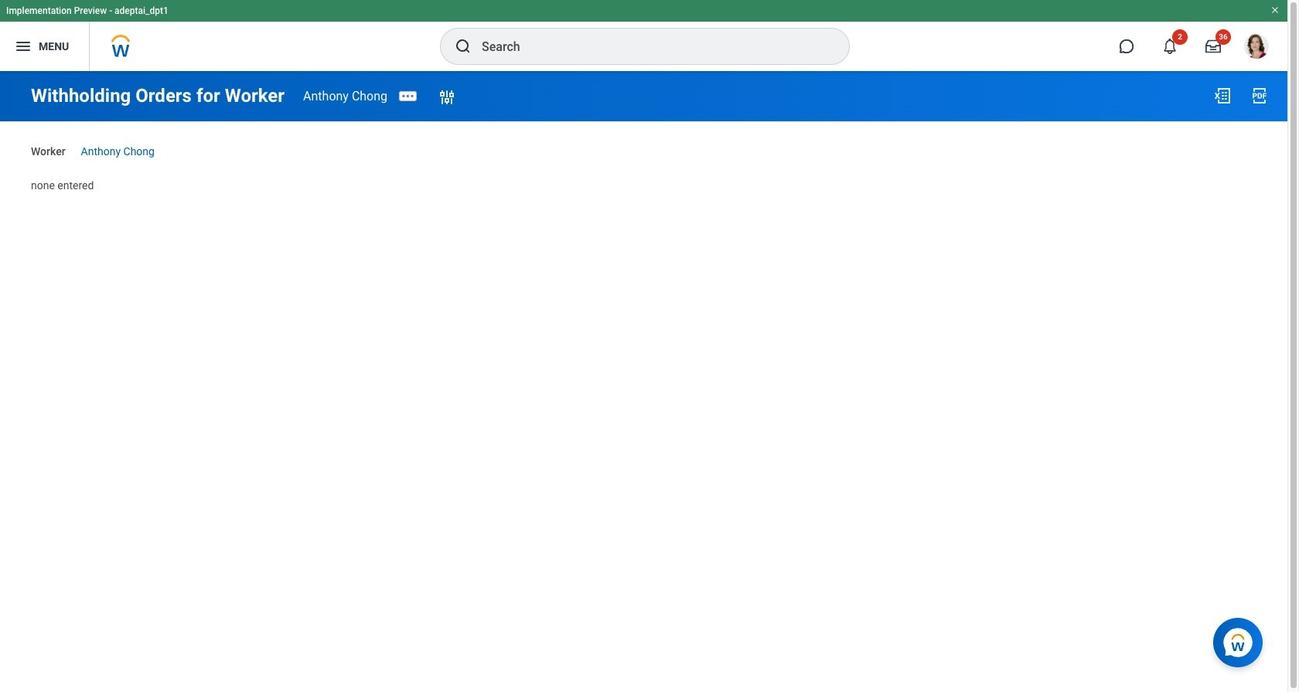 Task type: locate. For each thing, give the bounding box(es) containing it.
Search Workday  search field
[[482, 29, 817, 63]]

search image
[[454, 37, 473, 56]]

profile logan mcneil image
[[1244, 34, 1269, 62]]

justify image
[[14, 37, 32, 56]]

close environment banner image
[[1271, 5, 1280, 15]]

banner
[[0, 0, 1288, 71]]

main content
[[0, 71, 1288, 207]]



Task type: vqa. For each thing, say whether or not it's contained in the screenshot.
the Not within Did Not Complete Onboarding
no



Task type: describe. For each thing, give the bounding box(es) containing it.
notifications large image
[[1162, 39, 1178, 54]]

change selection image
[[438, 89, 456, 107]]

view printable version (pdf) image
[[1251, 87, 1269, 105]]

export to excel image
[[1213, 87, 1232, 105]]

inbox large image
[[1206, 39, 1221, 54]]



